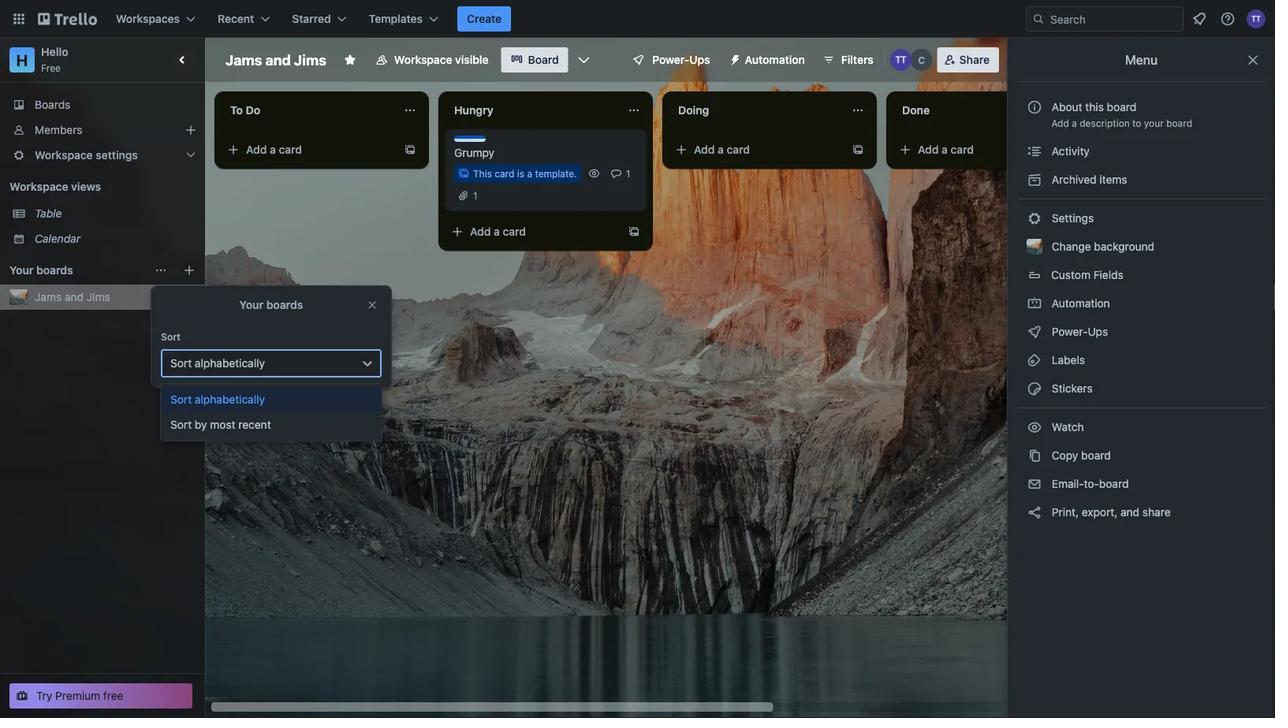 Task type: vqa. For each thing, say whether or not it's contained in the screenshot.
Change background at the right of the page
yes



Task type: describe. For each thing, give the bounding box(es) containing it.
activity
[[1049, 145, 1090, 158]]

a down doing text box
[[718, 143, 724, 156]]

members
[[35, 123, 82, 136]]

1 horizontal spatial power-
[[1052, 325, 1088, 338]]

hello free
[[41, 45, 68, 73]]

board up to-
[[1082, 449, 1111, 462]]

h
[[16, 50, 28, 69]]

0 notifications image
[[1191, 9, 1209, 28]]

premium
[[55, 690, 100, 703]]

1 horizontal spatial your boards
[[240, 299, 303, 312]]

add a card button for doing
[[669, 137, 846, 163]]

archived items link
[[1018, 167, 1266, 193]]

to do
[[230, 104, 260, 117]]

jams inside text field
[[226, 51, 262, 68]]

try premium free
[[36, 690, 123, 703]]

settings
[[1049, 212, 1094, 225]]

1 vertical spatial 1
[[473, 190, 478, 201]]

h link
[[9, 47, 35, 73]]

fields
[[1094, 269, 1124, 282]]

add for doing
[[694, 143, 715, 156]]

to
[[230, 104, 243, 117]]

1 alphabetically from the top
[[195, 357, 265, 370]]

Search field
[[1045, 7, 1183, 31]]

create from template… image for doing
[[852, 144, 865, 156]]

hello
[[41, 45, 68, 58]]

sm image for print, export, and share
[[1027, 505, 1043, 521]]

switch to… image
[[11, 11, 27, 27]]

add for hungry
[[470, 225, 491, 238]]

customize views image
[[577, 52, 592, 68]]

custom
[[1052, 269, 1091, 282]]

card for hungry
[[503, 225, 526, 238]]

menu
[[1126, 52, 1158, 67]]

create
[[467, 12, 502, 25]]

chestercheeetah (chestercheeetah) image
[[911, 49, 933, 71]]

search image
[[1033, 13, 1045, 25]]

primary element
[[0, 0, 1276, 38]]

watch link
[[1018, 415, 1266, 440]]

to
[[1133, 118, 1142, 129]]

power- inside button
[[653, 53, 690, 66]]

workspace navigation collapse icon image
[[172, 49, 194, 71]]

free
[[103, 690, 123, 703]]

a down done text field
[[942, 143, 948, 156]]

done
[[903, 104, 930, 117]]

labels
[[1049, 354, 1086, 367]]

about
[[1052, 101, 1083, 114]]

recent
[[239, 419, 271, 432]]

views
[[71, 180, 101, 193]]

jims inside text field
[[294, 51, 327, 68]]

1 horizontal spatial terry turtle (terryturtle) image
[[1247, 9, 1266, 28]]

board link
[[501, 47, 569, 73]]

Done text field
[[893, 98, 1067, 123]]

filters
[[842, 53, 874, 66]]

star or unstar board image
[[344, 54, 357, 66]]

add a card button down done text field
[[893, 137, 1070, 163]]

card down done text field
[[951, 143, 974, 156]]

add a card button for hungry
[[445, 219, 622, 245]]

starred button
[[283, 6, 356, 32]]

c button
[[911, 49, 933, 71]]

power-ups button
[[621, 47, 720, 73]]

1 vertical spatial automation
[[1049, 297, 1111, 310]]

is
[[517, 168, 525, 179]]

table
[[35, 207, 62, 220]]

0 horizontal spatial and
[[65, 291, 84, 304]]

your boards menu image
[[155, 264, 167, 277]]

power-ups inside button
[[653, 53, 711, 66]]

add board image
[[183, 264, 196, 277]]

export,
[[1082, 506, 1118, 519]]

share
[[1143, 506, 1171, 519]]

workspace visible
[[394, 53, 489, 66]]

change
[[1052, 240, 1092, 253]]

sm image inside automation button
[[723, 47, 745, 69]]

doing
[[679, 104, 710, 117]]

calendar link
[[35, 231, 196, 247]]

a right is
[[527, 168, 533, 179]]

workspace settings
[[35, 149, 138, 162]]

grumpy link
[[454, 145, 637, 161]]

most
[[210, 419, 236, 432]]

this
[[1086, 101, 1104, 114]]

templates button
[[360, 6, 448, 32]]

print, export, and share
[[1049, 506, 1171, 519]]

board up print, export, and share
[[1100, 478, 1129, 491]]

Board name text field
[[218, 47, 334, 73]]

workspace visible button
[[366, 47, 498, 73]]

this card is a template.
[[473, 168, 577, 179]]

stickers link
[[1018, 376, 1266, 402]]

1 sort alphabetically from the top
[[170, 357, 265, 370]]

about this board add a description to your board
[[1052, 101, 1193, 129]]

automation inside button
[[745, 53, 805, 66]]

sm image for labels
[[1027, 353, 1043, 368]]

filters button
[[818, 47, 879, 73]]

add a card for doing
[[694, 143, 750, 156]]

description
[[1080, 118, 1130, 129]]

workspaces button
[[107, 6, 205, 32]]

To Do text field
[[221, 98, 394, 123]]

custom fields button
[[1018, 263, 1266, 288]]

share button
[[938, 47, 1000, 73]]

sort by most recent
[[170, 419, 271, 432]]

0 horizontal spatial jims
[[87, 291, 110, 304]]

calendar
[[35, 232, 80, 245]]

and inside text field
[[265, 51, 291, 68]]

a inside about this board add a description to your board
[[1072, 118, 1078, 129]]

1 vertical spatial jams and jims
[[35, 291, 110, 304]]

jams and jims inside text field
[[226, 51, 327, 68]]

open information menu image
[[1221, 11, 1236, 27]]

change background
[[1049, 240, 1155, 253]]

power-ups link
[[1018, 320, 1266, 345]]

email-to-board
[[1049, 478, 1129, 491]]

starred
[[292, 12, 331, 25]]

share
[[960, 53, 990, 66]]

archived
[[1052, 173, 1097, 186]]

2 alphabetically from the top
[[195, 393, 265, 406]]

your boards with 1 items element
[[9, 261, 147, 280]]



Task type: locate. For each thing, give the bounding box(es) containing it.
automation down custom fields
[[1049, 297, 1111, 310]]

sm image inside print, export, and share link
[[1027, 505, 1043, 521]]

board
[[528, 53, 559, 66]]

power-ups up 'labels'
[[1049, 325, 1112, 338]]

1 horizontal spatial and
[[265, 51, 291, 68]]

workspaces
[[116, 12, 180, 25]]

card
[[279, 143, 302, 156], [727, 143, 750, 156], [951, 143, 974, 156], [495, 168, 515, 179], [503, 225, 526, 238]]

workspace settings button
[[0, 143, 205, 168]]

template.
[[535, 168, 577, 179]]

sm image for stickers
[[1027, 381, 1043, 397]]

by
[[195, 419, 207, 432]]

create from template… image for to do
[[404, 144, 417, 156]]

try premium free button
[[9, 684, 193, 709]]

ups inside button
[[690, 53, 711, 66]]

activity link
[[1018, 139, 1266, 164]]

card down is
[[503, 225, 526, 238]]

0 vertical spatial 1
[[626, 168, 631, 179]]

sm image for automation
[[1027, 296, 1043, 312]]

add a card down this
[[470, 225, 526, 238]]

and left the share
[[1121, 506, 1140, 519]]

0 horizontal spatial boards
[[36, 264, 73, 277]]

0 horizontal spatial jams
[[35, 291, 62, 304]]

ups down 'automation' link
[[1088, 325, 1109, 338]]

add down done
[[918, 143, 939, 156]]

and down recent dropdown button
[[265, 51, 291, 68]]

add a card button
[[221, 137, 398, 163], [669, 137, 846, 163], [893, 137, 1070, 163], [445, 219, 622, 245]]

add down about
[[1052, 118, 1070, 129]]

1 vertical spatial ups
[[1088, 325, 1109, 338]]

to-
[[1084, 478, 1100, 491]]

1 horizontal spatial your
[[240, 299, 264, 312]]

1 create from template… image from the left
[[404, 144, 417, 156]]

workspace down members
[[35, 149, 93, 162]]

0 vertical spatial automation
[[745, 53, 805, 66]]

0 vertical spatial jams and jims
[[226, 51, 327, 68]]

ups
[[690, 53, 711, 66], [1088, 325, 1109, 338]]

0 horizontal spatial jams and jims
[[35, 291, 110, 304]]

add down doing
[[694, 143, 715, 156]]

a down 'this card is a template.'
[[494, 225, 500, 238]]

add a card for hungry
[[470, 225, 526, 238]]

card for doing
[[727, 143, 750, 156]]

sm image inside settings link
[[1027, 211, 1043, 226]]

create from template… image
[[404, 144, 417, 156], [852, 144, 865, 156]]

this
[[473, 168, 492, 179]]

0 vertical spatial power-ups
[[653, 53, 711, 66]]

sm image for email-to-board
[[1027, 477, 1043, 492]]

board right your
[[1167, 118, 1193, 129]]

sm image inside 'automation' link
[[1027, 296, 1043, 312]]

0 vertical spatial boards
[[36, 264, 73, 277]]

workspace views
[[9, 180, 101, 193]]

sm image inside power-ups link
[[1027, 324, 1043, 340]]

1 horizontal spatial jims
[[294, 51, 327, 68]]

archived items
[[1049, 173, 1128, 186]]

hungry
[[454, 104, 494, 117]]

grumpy
[[454, 146, 495, 159]]

1 up create from template… icon
[[626, 168, 631, 179]]

sm image inside activity 'link'
[[1027, 144, 1043, 159]]

sm image inside copy board link
[[1027, 448, 1043, 464]]

add a card down the do
[[246, 143, 302, 156]]

change background link
[[1018, 234, 1266, 260]]

jims down your boards with 1 items element
[[87, 291, 110, 304]]

1 horizontal spatial create from template… image
[[852, 144, 865, 156]]

power- down primary element on the top
[[653, 53, 690, 66]]

1 horizontal spatial jams
[[226, 51, 262, 68]]

print,
[[1052, 506, 1079, 519]]

workspace inside workspace settings dropdown button
[[35, 149, 93, 162]]

2 create from template… image from the left
[[852, 144, 865, 156]]

1 vertical spatial your boards
[[240, 299, 303, 312]]

card down doing text box
[[727, 143, 750, 156]]

0 vertical spatial your
[[9, 264, 34, 277]]

5 sm image from the top
[[1027, 420, 1043, 436]]

0 vertical spatial and
[[265, 51, 291, 68]]

add a card button down doing text box
[[669, 137, 846, 163]]

free
[[41, 62, 61, 73]]

2 vertical spatial workspace
[[9, 180, 68, 193]]

do
[[246, 104, 260, 117]]

boards
[[35, 98, 70, 111]]

0 horizontal spatial your
[[9, 264, 34, 277]]

1 vertical spatial power-
[[1052, 325, 1088, 338]]

8 sm image from the top
[[1027, 505, 1043, 521]]

add
[[1052, 118, 1070, 129], [246, 143, 267, 156], [694, 143, 715, 156], [918, 143, 939, 156], [470, 225, 491, 238]]

settings
[[96, 149, 138, 162]]

email-to-board link
[[1018, 472, 1266, 497]]

color: blue, title: none image
[[454, 136, 486, 142]]

add a card
[[246, 143, 302, 156], [694, 143, 750, 156], [918, 143, 974, 156], [470, 225, 526, 238]]

sm image inside email-to-board link
[[1027, 477, 1043, 492]]

sm image inside watch link
[[1027, 420, 1043, 436]]

2 sort alphabetically from the top
[[170, 393, 265, 406]]

1 horizontal spatial power-ups
[[1049, 325, 1112, 338]]

1 horizontal spatial 1
[[626, 168, 631, 179]]

sm image inside labels link
[[1027, 353, 1043, 368]]

0 horizontal spatial power-ups
[[653, 53, 711, 66]]

sm image inside archived items link
[[1027, 172, 1043, 188]]

jams down your boards with 1 items element
[[35, 291, 62, 304]]

sm image
[[1027, 144, 1043, 159], [1027, 172, 1043, 188], [1027, 324, 1043, 340], [1027, 381, 1043, 397], [1027, 420, 1043, 436], [1027, 448, 1043, 464], [1027, 477, 1043, 492], [1027, 505, 1043, 521]]

1 horizontal spatial ups
[[1088, 325, 1109, 338]]

workspace for workspace views
[[9, 180, 68, 193]]

workspace inside workspace visible button
[[394, 53, 453, 66]]

ups up doing
[[690, 53, 711, 66]]

boards link
[[0, 92, 205, 118]]

0 horizontal spatial 1
[[473, 190, 478, 201]]

add a card down doing
[[694, 143, 750, 156]]

and down your boards with 1 items element
[[65, 291, 84, 304]]

terry turtle (terryturtle) image right open information menu icon
[[1247, 9, 1266, 28]]

add a card button down to do text field
[[221, 137, 398, 163]]

1 horizontal spatial jams and jims
[[226, 51, 327, 68]]

your
[[9, 264, 34, 277], [240, 299, 264, 312]]

automation link
[[1018, 291, 1266, 316]]

try
[[36, 690, 52, 703]]

a down to do text field
[[270, 143, 276, 156]]

jams and jims down your boards with 1 items element
[[35, 291, 110, 304]]

a down about
[[1072, 118, 1078, 129]]

custom fields
[[1052, 269, 1124, 282]]

0 vertical spatial alphabetically
[[195, 357, 265, 370]]

1 vertical spatial jams
[[35, 291, 62, 304]]

close popover image
[[366, 299, 379, 312]]

0 horizontal spatial power-
[[653, 53, 690, 66]]

sm image for settings
[[1027, 211, 1043, 226]]

0 horizontal spatial terry turtle (terryturtle) image
[[891, 49, 913, 71]]

templates
[[369, 12, 423, 25]]

hello link
[[41, 45, 68, 58]]

sort alphabetically
[[170, 357, 265, 370], [170, 393, 265, 406]]

terry turtle (terryturtle) image left the c
[[891, 49, 913, 71]]

create from template… image
[[628, 226, 641, 238]]

workspace up table
[[9, 180, 68, 193]]

1 vertical spatial your
[[240, 299, 264, 312]]

jims
[[294, 51, 327, 68], [87, 291, 110, 304]]

board up "to" at the right top of page
[[1107, 101, 1137, 114]]

boards
[[36, 264, 73, 277], [266, 299, 303, 312]]

1 vertical spatial boards
[[266, 299, 303, 312]]

1 down this
[[473, 190, 478, 201]]

add a card button for to do
[[221, 137, 398, 163]]

sm image for archived items
[[1027, 172, 1043, 188]]

a
[[1072, 118, 1078, 129], [270, 143, 276, 156], [718, 143, 724, 156], [942, 143, 948, 156], [527, 168, 533, 179], [494, 225, 500, 238]]

1 horizontal spatial automation
[[1049, 297, 1111, 310]]

items
[[1100, 173, 1128, 186]]

Hungry text field
[[445, 98, 619, 123]]

print, export, and share link
[[1018, 500, 1266, 525]]

power-ups up doing
[[653, 53, 711, 66]]

0 horizontal spatial your boards
[[9, 264, 73, 277]]

email-
[[1052, 478, 1084, 491]]

back to home image
[[38, 6, 97, 32]]

recent button
[[208, 6, 280, 32]]

jams
[[226, 51, 262, 68], [35, 291, 62, 304]]

1 vertical spatial jims
[[87, 291, 110, 304]]

stickers
[[1049, 382, 1093, 395]]

add down this
[[470, 225, 491, 238]]

jims left star or unstar board icon
[[294, 51, 327, 68]]

0 vertical spatial your boards
[[9, 264, 73, 277]]

1 horizontal spatial boards
[[266, 299, 303, 312]]

2 horizontal spatial and
[[1121, 506, 1140, 519]]

1 sm image from the top
[[1027, 144, 1043, 159]]

automation up doing text box
[[745, 53, 805, 66]]

terry turtle (terryturtle) image
[[1247, 9, 1266, 28], [891, 49, 913, 71]]

copy
[[1052, 449, 1079, 462]]

automation button
[[723, 47, 815, 73]]

sm image for power-ups
[[1027, 324, 1043, 340]]

jams and jims down recent dropdown button
[[226, 51, 327, 68]]

watch
[[1049, 421, 1088, 434]]

automation
[[745, 53, 805, 66], [1049, 297, 1111, 310]]

0 vertical spatial power-
[[653, 53, 690, 66]]

6 sm image from the top
[[1027, 448, 1043, 464]]

card for to do
[[279, 143, 302, 156]]

create button
[[458, 6, 511, 32]]

1 vertical spatial terry turtle (terryturtle) image
[[891, 49, 913, 71]]

card left is
[[495, 168, 515, 179]]

add for to do
[[246, 143, 267, 156]]

0 vertical spatial jams
[[226, 51, 262, 68]]

4 sm image from the top
[[1027, 381, 1043, 397]]

add inside about this board add a description to your board
[[1052, 118, 1070, 129]]

sm image for watch
[[1027, 420, 1043, 436]]

workspace for workspace settings
[[35, 149, 93, 162]]

add a card down done
[[918, 143, 974, 156]]

add a card button down 'this card is a template.'
[[445, 219, 622, 245]]

power- up 'labels'
[[1052, 325, 1088, 338]]

1 vertical spatial power-ups
[[1049, 325, 1112, 338]]

workspace for workspace visible
[[394, 53, 453, 66]]

table link
[[35, 206, 196, 222]]

1
[[626, 168, 631, 179], [473, 190, 478, 201]]

1 vertical spatial workspace
[[35, 149, 93, 162]]

copy board link
[[1018, 443, 1266, 469]]

0 horizontal spatial ups
[[690, 53, 711, 66]]

sm image for activity
[[1027, 144, 1043, 159]]

sm image
[[723, 47, 745, 69], [1027, 211, 1043, 226], [1027, 296, 1043, 312], [1027, 353, 1043, 368]]

and
[[265, 51, 291, 68], [65, 291, 84, 304], [1121, 506, 1140, 519]]

add down the do
[[246, 143, 267, 156]]

sort
[[161, 331, 181, 342], [170, 357, 192, 370], [170, 393, 192, 406], [170, 419, 192, 432]]

recent
[[218, 12, 254, 25]]

jams down recent dropdown button
[[226, 51, 262, 68]]

1 vertical spatial alphabetically
[[195, 393, 265, 406]]

0 vertical spatial ups
[[690, 53, 711, 66]]

card down to do text field
[[279, 143, 302, 156]]

0 vertical spatial workspace
[[394, 53, 453, 66]]

2 vertical spatial and
[[1121, 506, 1140, 519]]

add a card for to do
[[246, 143, 302, 156]]

0 vertical spatial terry turtle (terryturtle) image
[[1247, 9, 1266, 28]]

3 sm image from the top
[[1027, 324, 1043, 340]]

settings link
[[1018, 206, 1266, 231]]

c
[[919, 54, 926, 65]]

jams and jims link
[[35, 290, 177, 305]]

copy board
[[1049, 449, 1111, 462]]

workspace down templates dropdown button
[[394, 53, 453, 66]]

sm image inside stickers link
[[1027, 381, 1043, 397]]

labels link
[[1018, 348, 1266, 373]]

1 vertical spatial sort alphabetically
[[170, 393, 265, 406]]

0 vertical spatial sort alphabetically
[[170, 357, 265, 370]]

0 horizontal spatial create from template… image
[[404, 144, 417, 156]]

7 sm image from the top
[[1027, 477, 1043, 492]]

visible
[[455, 53, 489, 66]]

background
[[1095, 240, 1155, 253]]

sm image for copy board
[[1027, 448, 1043, 464]]

Doing text field
[[669, 98, 843, 123]]

0 horizontal spatial automation
[[745, 53, 805, 66]]

0 vertical spatial jims
[[294, 51, 327, 68]]

1 vertical spatial and
[[65, 291, 84, 304]]

2 sm image from the top
[[1027, 172, 1043, 188]]



